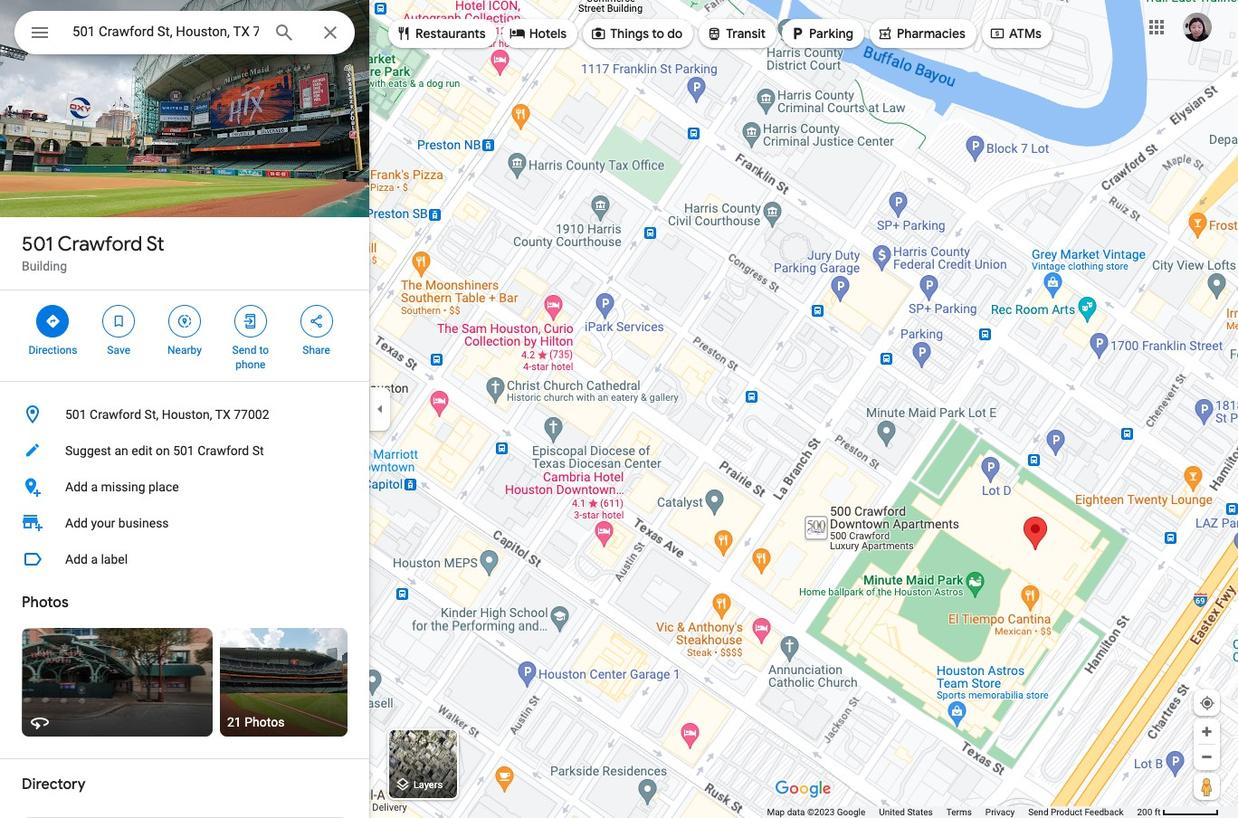Task type: locate. For each thing, give the bounding box(es) containing it.
0 vertical spatial st
[[146, 232, 164, 257]]

add left your
[[65, 516, 88, 530]]

a left missing
[[91, 480, 98, 494]]

0 vertical spatial photos
[[22, 594, 69, 612]]

add left the label
[[65, 552, 88, 567]]

2 vertical spatial add
[[65, 552, 88, 567]]

0 horizontal spatial send
[[232, 344, 257, 357]]

77002
[[234, 407, 269, 422]]

0 vertical spatial to
[[652, 25, 664, 42]]

nearby
[[168, 344, 202, 357]]

send left product
[[1028, 807, 1049, 817]]

footer inside "google maps" element
[[767, 807, 1137, 818]]

to up phone
[[259, 344, 269, 357]]

send inside send to phone
[[232, 344, 257, 357]]


[[590, 24, 607, 43]]

send to phone
[[232, 344, 269, 371]]

map data ©2023 google
[[767, 807, 866, 817]]

 button
[[14, 11, 65, 58]]

send inside send product feedback button
[[1028, 807, 1049, 817]]

add inside button
[[65, 480, 88, 494]]

0 vertical spatial send
[[232, 344, 257, 357]]

501 for st
[[22, 232, 53, 257]]

501
[[22, 232, 53, 257], [65, 407, 87, 422], [173, 444, 194, 458]]

1 add from the top
[[65, 480, 88, 494]]

photos right 21
[[245, 715, 285, 730]]

united states button
[[879, 807, 933, 818]]


[[111, 311, 127, 331]]

add for add your business
[[65, 516, 88, 530]]


[[45, 311, 61, 331]]

crawford up building
[[57, 232, 142, 257]]

0 vertical spatial add
[[65, 480, 88, 494]]

 things to do
[[590, 24, 683, 43]]

1 vertical spatial add
[[65, 516, 88, 530]]

united states
[[879, 807, 933, 817]]

restaurants
[[416, 25, 486, 42]]

a
[[91, 480, 98, 494], [91, 552, 98, 567]]

crawford left the st,
[[90, 407, 141, 422]]


[[29, 20, 51, 45]]

 atms
[[989, 24, 1042, 43]]

1 horizontal spatial 501
[[65, 407, 87, 422]]

1 vertical spatial photos
[[245, 715, 285, 730]]

1 horizontal spatial send
[[1028, 807, 1049, 817]]

to left do
[[652, 25, 664, 42]]

a left the label
[[91, 552, 98, 567]]

None field
[[72, 21, 259, 43]]

2 vertical spatial 501
[[173, 444, 194, 458]]

label
[[101, 552, 128, 567]]

crawford
[[57, 232, 142, 257], [90, 407, 141, 422], [198, 444, 249, 458]]

crawford down tx
[[198, 444, 249, 458]]


[[789, 24, 806, 43]]

1 vertical spatial to
[[259, 344, 269, 357]]

google
[[837, 807, 866, 817]]


[[509, 24, 526, 43]]

1 vertical spatial 501
[[65, 407, 87, 422]]

0 horizontal spatial st
[[146, 232, 164, 257]]

501 crawford st, houston, tx 77002
[[65, 407, 269, 422]]

on
[[156, 444, 170, 458]]

collapse side panel image
[[370, 399, 390, 419]]

1 horizontal spatial st
[[252, 444, 264, 458]]

0 horizontal spatial photos
[[22, 594, 69, 612]]

2 add from the top
[[65, 516, 88, 530]]

2 a from the top
[[91, 552, 98, 567]]

 search field
[[14, 11, 355, 58]]

send for send product feedback
[[1028, 807, 1049, 817]]

photos down add a label
[[22, 594, 69, 612]]

501 inside '501 crawford st building'
[[22, 232, 53, 257]]

feedback
[[1085, 807, 1124, 817]]

a inside button
[[91, 552, 98, 567]]

501 right on
[[173, 444, 194, 458]]

add down suggest at left
[[65, 480, 88, 494]]


[[308, 311, 325, 331]]

0 horizontal spatial 501
[[22, 232, 53, 257]]

st
[[146, 232, 164, 257], [252, 444, 264, 458]]

add for add a label
[[65, 552, 88, 567]]

directory
[[22, 776, 86, 794]]

501 crawford st main content
[[0, 0, 369, 818]]


[[177, 311, 193, 331]]

1 vertical spatial send
[[1028, 807, 1049, 817]]

1 vertical spatial st
[[252, 444, 264, 458]]


[[242, 311, 259, 331]]

1 vertical spatial a
[[91, 552, 98, 567]]

do
[[667, 25, 683, 42]]

suggest an edit on 501 crawford st
[[65, 444, 264, 458]]

states
[[907, 807, 933, 817]]

 restaurants
[[396, 24, 486, 43]]

photos
[[22, 594, 69, 612], [245, 715, 285, 730]]

add a label button
[[0, 541, 369, 578]]

add a missing place button
[[0, 469, 369, 505]]

add a missing place
[[65, 480, 179, 494]]

share
[[303, 344, 330, 357]]

501 up building
[[22, 232, 53, 257]]

product
[[1051, 807, 1083, 817]]

501 up suggest at left
[[65, 407, 87, 422]]

an
[[114, 444, 128, 458]]

business
[[118, 516, 169, 530]]

1 a from the top
[[91, 480, 98, 494]]

send up phone
[[232, 344, 257, 357]]

©2023
[[807, 807, 835, 817]]

0 vertical spatial 501
[[22, 232, 53, 257]]

footer containing map data ©2023 google
[[767, 807, 1137, 818]]

google account: michele murakami  
(michele.murakami@adept.ai) image
[[1183, 12, 1212, 41]]

ft
[[1155, 807, 1161, 817]]

1 horizontal spatial photos
[[245, 715, 285, 730]]

1 vertical spatial crawford
[[90, 407, 141, 422]]

atms
[[1009, 25, 1042, 42]]

phone
[[236, 358, 266, 371]]

1 horizontal spatial to
[[652, 25, 664, 42]]

add your business link
[[0, 505, 369, 541]]

a inside button
[[91, 480, 98, 494]]

data
[[787, 807, 805, 817]]

footer
[[767, 807, 1137, 818]]

place
[[148, 480, 179, 494]]

send
[[232, 344, 257, 357], [1028, 807, 1049, 817]]

to
[[652, 25, 664, 42], [259, 344, 269, 357]]

0 vertical spatial a
[[91, 480, 98, 494]]

parking
[[809, 25, 854, 42]]

add inside button
[[65, 552, 88, 567]]

privacy button
[[986, 807, 1015, 818]]

to inside send to phone
[[259, 344, 269, 357]]

add
[[65, 480, 88, 494], [65, 516, 88, 530], [65, 552, 88, 567]]

3 add from the top
[[65, 552, 88, 567]]


[[877, 24, 893, 43]]

0 horizontal spatial to
[[259, 344, 269, 357]]

photos inside the 21 photos button
[[245, 715, 285, 730]]

suggest an edit on 501 crawford st button
[[0, 433, 369, 469]]

show your location image
[[1199, 695, 1216, 712]]


[[706, 24, 723, 43]]

crawford inside '501 crawford st building'
[[57, 232, 142, 257]]

united
[[879, 807, 905, 817]]

0 vertical spatial crawford
[[57, 232, 142, 257]]

transit
[[726, 25, 766, 42]]

 pharmacies
[[877, 24, 966, 43]]



Task type: vqa. For each thing, say whether or not it's contained in the screenshot.


Task type: describe. For each thing, give the bounding box(es) containing it.
add your business
[[65, 516, 169, 530]]

crawford for st
[[57, 232, 142, 257]]

missing
[[101, 480, 145, 494]]


[[989, 24, 1006, 43]]

terms button
[[947, 807, 972, 818]]

21 photos
[[227, 715, 285, 730]]

save
[[107, 344, 130, 357]]

pharmacies
[[897, 25, 966, 42]]

501 for st,
[[65, 407, 87, 422]]

to inside the " things to do"
[[652, 25, 664, 42]]

501 crawford st building
[[22, 232, 164, 273]]

google maps element
[[0, 0, 1238, 818]]

add a label
[[65, 552, 128, 567]]

st inside '501 crawford st building'
[[146, 232, 164, 257]]

building
[[22, 259, 67, 273]]

2 vertical spatial crawford
[[198, 444, 249, 458]]

crawford for st,
[[90, 407, 141, 422]]

show street view coverage image
[[1194, 773, 1220, 800]]

directions
[[28, 344, 77, 357]]

zoom in image
[[1200, 725, 1214, 739]]

map
[[767, 807, 785, 817]]

21 photos button
[[220, 628, 348, 737]]

 parking
[[789, 24, 854, 43]]

zoom out image
[[1200, 750, 1214, 764]]

21
[[227, 715, 241, 730]]

privacy
[[986, 807, 1015, 817]]

send product feedback
[[1028, 807, 1124, 817]]

st,
[[144, 407, 159, 422]]

200 ft
[[1137, 807, 1161, 817]]

hotels
[[529, 25, 567, 42]]

2 horizontal spatial 501
[[173, 444, 194, 458]]


[[396, 24, 412, 43]]

send product feedback button
[[1028, 807, 1124, 818]]

 transit
[[706, 24, 766, 43]]

houston,
[[162, 407, 212, 422]]

actions for 501 crawford st region
[[0, 291, 369, 381]]

none field inside 501 crawford st, houston, tx 77002 field
[[72, 21, 259, 43]]

send for send to phone
[[232, 344, 257, 357]]

200 ft button
[[1137, 807, 1219, 817]]

your
[[91, 516, 115, 530]]

a for missing
[[91, 480, 98, 494]]

501 crawford st, houston, tx 77002 button
[[0, 396, 369, 433]]

 hotels
[[509, 24, 567, 43]]

suggest
[[65, 444, 111, 458]]

edit
[[131, 444, 153, 458]]

st inside button
[[252, 444, 264, 458]]

terms
[[947, 807, 972, 817]]

things
[[610, 25, 649, 42]]

a for label
[[91, 552, 98, 567]]

501 Crawford St, Houston, TX 77002 field
[[14, 11, 355, 54]]

layers
[[413, 780, 443, 791]]

200
[[1137, 807, 1153, 817]]

add for add a missing place
[[65, 480, 88, 494]]

tx
[[215, 407, 231, 422]]



